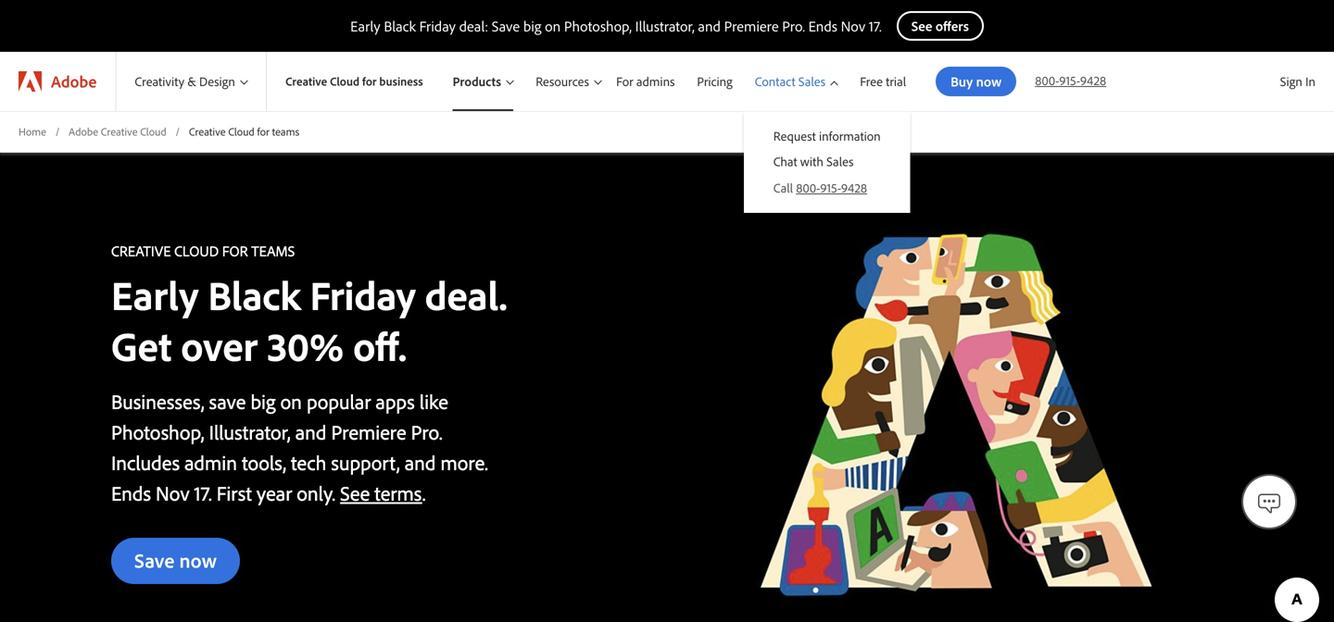 Task type: describe. For each thing, give the bounding box(es) containing it.
chat with sales link
[[744, 149, 911, 174]]

first
[[217, 480, 252, 506]]

big inside businesses, save big on popular apps like photoshop, illustrator, and premiere pro. includes admin tools, tech support, and more. ends nov 17. first year only.
[[251, 389, 276, 415]]

admin
[[185, 450, 237, 476]]

free trial link
[[849, 52, 918, 111]]

illustrator, for save
[[635, 17, 695, 35]]

0 vertical spatial ends
[[809, 17, 838, 35]]

contact sales
[[755, 73, 826, 90]]

trial
[[886, 73, 906, 90]]

ends inside businesses, save big on popular apps like photoshop, illustrator, and premiere pro. includes admin tools, tech support, and more. ends nov 17. first year only.
[[111, 480, 151, 506]]

2 vertical spatial and
[[405, 450, 436, 476]]

creativity & design
[[135, 73, 235, 90]]

products button
[[434, 52, 517, 111]]

cloud for creative cloud for teams
[[228, 125, 255, 139]]

0 vertical spatial 17.
[[869, 17, 882, 35]]

creative for creative cloud for teams
[[189, 125, 226, 139]]

1 vertical spatial 9428
[[841, 180, 868, 196]]

terms
[[375, 480, 422, 506]]

admins
[[637, 73, 675, 90]]

cloud inside "adobe creative cloud" link
[[140, 125, 166, 139]]

adobe for adobe creative cloud
[[69, 125, 98, 139]]

apps
[[376, 389, 415, 415]]

0 vertical spatial 800-915-9428 link
[[1035, 72, 1107, 89]]

businesses, save big on popular apps like photoshop, illustrator, and premiere pro. includes admin tools, tech support, and more. ends nov 17. first year only.
[[111, 389, 488, 506]]

for admins
[[616, 73, 675, 90]]

cloud
[[174, 242, 219, 260]]

resources
[[536, 73, 589, 90]]

get
[[111, 320, 172, 371]]

0 vertical spatial nov
[[841, 17, 866, 35]]

sign in
[[1281, 73, 1316, 89]]

in
[[1306, 73, 1316, 89]]

1 horizontal spatial big
[[523, 17, 542, 35]]

0 horizontal spatial 915-
[[820, 180, 841, 196]]

call
[[774, 180, 793, 196]]

creative cloud for teams
[[189, 125, 300, 139]]

creative cloud for business
[[286, 74, 423, 89]]

.
[[422, 480, 426, 506]]

early inside creative cloud for teams early black friday deal. get over 30% off.
[[111, 269, 199, 320]]

save now
[[134, 548, 217, 573]]

creative for creative cloud for business
[[286, 74, 327, 89]]

for
[[222, 242, 248, 260]]

1 horizontal spatial on
[[545, 17, 561, 35]]

chat with sales
[[774, 153, 854, 170]]

for
[[616, 73, 634, 90]]

includes
[[111, 450, 180, 476]]

creative
[[111, 242, 171, 260]]

deal:
[[459, 17, 488, 35]]

and for nov
[[698, 17, 721, 35]]

see terms link
[[340, 480, 422, 506]]

request
[[774, 128, 816, 144]]

free trial
[[860, 73, 906, 90]]

resources button
[[517, 52, 605, 111]]

contact sales button
[[744, 52, 849, 111]]

call 800-915-9428
[[774, 180, 868, 196]]

creative cloud for teams early black friday deal. get over 30% off.
[[111, 242, 517, 371]]

1 horizontal spatial friday
[[419, 17, 456, 35]]

only.
[[297, 480, 336, 506]]

contact
[[755, 73, 796, 90]]

teams
[[251, 242, 295, 260]]

sales inside popup button
[[799, 73, 826, 90]]

on inside businesses, save big on popular apps like photoshop, illustrator, and premiere pro. includes admin tools, tech support, and more. ends nov 17. first year only.
[[280, 389, 302, 415]]

with
[[801, 153, 824, 170]]

request information
[[774, 128, 881, 144]]

adobe for adobe
[[51, 71, 97, 92]]

pro. for early black friday deal: save big on photoshop, illustrator, and premiere pro. ends nov 17.
[[782, 17, 805, 35]]

0 horizontal spatial creative
[[101, 125, 138, 139]]

save
[[209, 389, 246, 415]]



Task type: vqa. For each thing, say whether or not it's contained in the screenshot.
the bottommost and
yes



Task type: locate. For each thing, give the bounding box(es) containing it.
1 vertical spatial illustrator,
[[209, 419, 291, 445]]

cloud down creativity
[[140, 125, 166, 139]]

early up creative cloud for business
[[350, 17, 381, 35]]

adobe inside adobe 'link'
[[51, 71, 97, 92]]

0 horizontal spatial ends
[[111, 480, 151, 506]]

free
[[860, 73, 883, 90]]

915-
[[1060, 72, 1081, 89], [820, 180, 841, 196]]

0 horizontal spatial early
[[111, 269, 199, 320]]

sales inside 'link'
[[827, 153, 854, 170]]

pro. up contact sales
[[782, 17, 805, 35]]

and
[[698, 17, 721, 35], [295, 419, 327, 445], [405, 450, 436, 476]]

black inside creative cloud for teams early black friday deal. get over 30% off.
[[208, 269, 301, 320]]

1 vertical spatial and
[[295, 419, 327, 445]]

1 horizontal spatial ends
[[809, 17, 838, 35]]

0 vertical spatial and
[[698, 17, 721, 35]]

adobe
[[51, 71, 97, 92], [69, 125, 98, 139]]

nov up 'free'
[[841, 17, 866, 35]]

photoshop, down businesses,
[[111, 419, 204, 445]]

big right 'save'
[[251, 389, 276, 415]]

1 vertical spatial photoshop,
[[111, 419, 204, 445]]

0 horizontal spatial nov
[[156, 480, 190, 506]]

for left the 'teams'
[[257, 125, 270, 139]]

0 vertical spatial adobe
[[51, 71, 97, 92]]

tech
[[291, 450, 327, 476]]

friday inside creative cloud for teams early black friday deal. get over 30% off.
[[310, 269, 416, 320]]

0 horizontal spatial 17.
[[194, 480, 212, 506]]

save inside 'link'
[[134, 548, 175, 573]]

creative up the 'teams'
[[286, 74, 327, 89]]

creativity & design button
[[116, 52, 266, 111]]

0 vertical spatial 800-
[[1035, 72, 1060, 89]]

1 horizontal spatial for
[[362, 74, 377, 89]]

for for business
[[362, 74, 377, 89]]

creative down creativity
[[101, 125, 138, 139]]

big
[[523, 17, 542, 35], [251, 389, 276, 415]]

save left now
[[134, 548, 175, 573]]

0 horizontal spatial 800-915-9428 link
[[796, 180, 868, 196]]

illustrator, inside businesses, save big on popular apps like photoshop, illustrator, and premiere pro. includes admin tools, tech support, and more. ends nov 17. first year only.
[[209, 419, 291, 445]]

1 horizontal spatial 800-
[[1035, 72, 1060, 89]]

1 horizontal spatial 915-
[[1060, 72, 1081, 89]]

home
[[19, 125, 46, 139]]

adobe creative cloud link
[[69, 124, 166, 140]]

for admins link
[[605, 52, 686, 111]]

premiere up support,
[[331, 419, 406, 445]]

0 horizontal spatial black
[[208, 269, 301, 320]]

premiere inside businesses, save big on popular apps like photoshop, illustrator, and premiere pro. includes admin tools, tech support, and more. ends nov 17. first year only.
[[331, 419, 406, 445]]

30%
[[267, 320, 344, 371]]

1 vertical spatial on
[[280, 389, 302, 415]]

see
[[340, 480, 370, 506]]

0 vertical spatial on
[[545, 17, 561, 35]]

friday
[[419, 17, 456, 35], [310, 269, 416, 320]]

save now link
[[111, 538, 240, 585]]

for
[[362, 74, 377, 89], [257, 125, 270, 139]]

1 horizontal spatial and
[[405, 450, 436, 476]]

0 vertical spatial premiere
[[724, 17, 779, 35]]

and up pricing
[[698, 17, 721, 35]]

0 horizontal spatial big
[[251, 389, 276, 415]]

1 horizontal spatial cloud
[[228, 125, 255, 139]]

save right deal:
[[492, 17, 520, 35]]

request information link
[[744, 123, 911, 149]]

2 horizontal spatial cloud
[[330, 74, 360, 89]]

1 vertical spatial 800-
[[796, 180, 820, 196]]

1 horizontal spatial 800-915-9428 link
[[1035, 72, 1107, 89]]

save
[[492, 17, 520, 35], [134, 548, 175, 573]]

products
[[453, 73, 501, 90]]

photoshop,
[[564, 17, 632, 35], [111, 419, 204, 445]]

0 horizontal spatial premiere
[[331, 419, 406, 445]]

1 vertical spatial premiere
[[331, 419, 406, 445]]

1 horizontal spatial premiere
[[724, 17, 779, 35]]

cloud left the 'teams'
[[228, 125, 255, 139]]

2 horizontal spatial and
[[698, 17, 721, 35]]

17. inside businesses, save big on popular apps like photoshop, illustrator, and premiere pro. includes admin tools, tech support, and more. ends nov 17. first year only.
[[194, 480, 212, 506]]

photoshop, up 'for'
[[564, 17, 632, 35]]

800-915-9428
[[1035, 72, 1107, 89]]

1 horizontal spatial photoshop,
[[564, 17, 632, 35]]

on up the resources dropdown button at the top left of page
[[545, 17, 561, 35]]

for inside 'link'
[[362, 74, 377, 89]]

17.
[[869, 17, 882, 35], [194, 480, 212, 506]]

0 horizontal spatial illustrator,
[[209, 419, 291, 445]]

9428
[[1081, 72, 1107, 89], [841, 180, 868, 196]]

chat
[[774, 153, 798, 170]]

1 vertical spatial for
[[257, 125, 270, 139]]

photoshop, for deal:
[[564, 17, 632, 35]]

1 vertical spatial big
[[251, 389, 276, 415]]

deal.
[[425, 269, 508, 320]]

off.
[[353, 320, 407, 371]]

0 vertical spatial black
[[384, 17, 416, 35]]

pro. inside businesses, save big on popular apps like photoshop, illustrator, and premiere pro. includes admin tools, tech support, and more. ends nov 17. first year only.
[[411, 419, 443, 445]]

and for admin
[[295, 419, 327, 445]]

and up tech
[[295, 419, 327, 445]]

over
[[181, 320, 258, 371]]

premiere up "contact"
[[724, 17, 779, 35]]

1 horizontal spatial 9428
[[1081, 72, 1107, 89]]

sign
[[1281, 73, 1303, 89]]

sign in button
[[1277, 66, 1320, 97]]

0 horizontal spatial save
[[134, 548, 175, 573]]

0 horizontal spatial pro.
[[411, 419, 443, 445]]

support,
[[331, 450, 400, 476]]

adobe inside "adobe creative cloud" link
[[69, 125, 98, 139]]

0 vertical spatial illustrator,
[[635, 17, 695, 35]]

1 vertical spatial save
[[134, 548, 175, 573]]

tools,
[[242, 450, 286, 476]]

cloud for creative cloud for business
[[330, 74, 360, 89]]

adobe right home
[[69, 125, 98, 139]]

0 horizontal spatial 800-
[[796, 180, 820, 196]]

popular
[[307, 389, 371, 415]]

0 vertical spatial 9428
[[1081, 72, 1107, 89]]

0 vertical spatial early
[[350, 17, 381, 35]]

pro.
[[782, 17, 805, 35], [411, 419, 443, 445]]

1 vertical spatial 800-915-9428 link
[[796, 180, 868, 196]]

on left 'popular'
[[280, 389, 302, 415]]

17. left the first at the bottom left of the page
[[194, 480, 212, 506]]

nov
[[841, 17, 866, 35], [156, 480, 190, 506]]

0 vertical spatial sales
[[799, 73, 826, 90]]

0 vertical spatial friday
[[419, 17, 456, 35]]

pricing link
[[686, 52, 744, 111]]

premiere for 17.
[[724, 17, 779, 35]]

for for teams
[[257, 125, 270, 139]]

0 vertical spatial save
[[492, 17, 520, 35]]

for left business
[[362, 74, 377, 89]]

ends
[[809, 17, 838, 35], [111, 480, 151, 506]]

sales
[[799, 73, 826, 90], [827, 153, 854, 170]]

1 horizontal spatial sales
[[827, 153, 854, 170]]

information
[[819, 128, 881, 144]]

illustrator, up tools,
[[209, 419, 291, 445]]

teams
[[272, 125, 300, 139]]

pro. for businesses, save big on popular apps like photoshop, illustrator, and premiere pro. includes admin tools, tech support, and more. ends nov 17. first year only.
[[411, 419, 443, 445]]

creativity
[[135, 73, 184, 90]]

creative inside 'link'
[[286, 74, 327, 89]]

0 vertical spatial 915-
[[1060, 72, 1081, 89]]

premiere
[[724, 17, 779, 35], [331, 419, 406, 445]]

nov inside businesses, save big on popular apps like photoshop, illustrator, and premiere pro. includes admin tools, tech support, and more. ends nov 17. first year only.
[[156, 480, 190, 506]]

illustrator, for popular
[[209, 419, 291, 445]]

year
[[257, 480, 292, 506]]

cloud left business
[[330, 74, 360, 89]]

1 vertical spatial nov
[[156, 480, 190, 506]]

2 horizontal spatial creative
[[286, 74, 327, 89]]

black
[[384, 17, 416, 35], [208, 269, 301, 320]]

1 vertical spatial black
[[208, 269, 301, 320]]

creative
[[286, 74, 327, 89], [101, 125, 138, 139], [189, 125, 226, 139]]

1 horizontal spatial nov
[[841, 17, 866, 35]]

nov down includes
[[156, 480, 190, 506]]

pricing
[[697, 73, 733, 90]]

1 horizontal spatial black
[[384, 17, 416, 35]]

illustrator, up admins
[[635, 17, 695, 35]]

adobe creative cloud
[[69, 125, 166, 139]]

800-915-9428 link
[[1035, 72, 1107, 89], [796, 180, 868, 196]]

photoshop, for on
[[111, 419, 204, 445]]

0 horizontal spatial 9428
[[841, 180, 868, 196]]

0 vertical spatial pro.
[[782, 17, 805, 35]]

black down teams
[[208, 269, 301, 320]]

sales right "contact"
[[799, 73, 826, 90]]

early black friday deal: save big on photoshop, illustrator, and premiere pro. ends nov 17.
[[350, 17, 882, 35]]

1 horizontal spatial early
[[350, 17, 381, 35]]

ends up the contact sales popup button
[[809, 17, 838, 35]]

1 vertical spatial 915-
[[820, 180, 841, 196]]

design
[[199, 73, 235, 90]]

1 horizontal spatial 17.
[[869, 17, 882, 35]]

17. up 'free'
[[869, 17, 882, 35]]

illustrator,
[[635, 17, 695, 35], [209, 419, 291, 445]]

0 horizontal spatial photoshop,
[[111, 419, 204, 445]]

0 horizontal spatial friday
[[310, 269, 416, 320]]

1 horizontal spatial illustrator,
[[635, 17, 695, 35]]

premiere for tools,
[[331, 419, 406, 445]]

pro. down like
[[411, 419, 443, 445]]

big right deal:
[[523, 17, 542, 35]]

0 vertical spatial big
[[523, 17, 542, 35]]

black up business
[[384, 17, 416, 35]]

1 vertical spatial adobe
[[69, 125, 98, 139]]

1 vertical spatial 17.
[[194, 480, 212, 506]]

photoshop, inside businesses, save big on popular apps like photoshop, illustrator, and premiere pro. includes admin tools, tech support, and more. ends nov 17. first year only.
[[111, 419, 204, 445]]

home link
[[19, 124, 46, 140]]

1 horizontal spatial pro.
[[782, 17, 805, 35]]

1 vertical spatial early
[[111, 269, 199, 320]]

and up .
[[405, 450, 436, 476]]

1 vertical spatial sales
[[827, 153, 854, 170]]

now
[[179, 548, 217, 573]]

0 horizontal spatial and
[[295, 419, 327, 445]]

1 vertical spatial ends
[[111, 480, 151, 506]]

like
[[420, 389, 448, 415]]

0 horizontal spatial on
[[280, 389, 302, 415]]

creative down design
[[189, 125, 226, 139]]

0 horizontal spatial for
[[257, 125, 270, 139]]

sales down information
[[827, 153, 854, 170]]

more.
[[441, 450, 488, 476]]

800-
[[1035, 72, 1060, 89], [796, 180, 820, 196]]

adobe up the adobe creative cloud
[[51, 71, 97, 92]]

0 horizontal spatial cloud
[[140, 125, 166, 139]]

businesses,
[[111, 389, 205, 415]]

1 horizontal spatial creative
[[189, 125, 226, 139]]

see terms .
[[340, 480, 426, 506]]

creative cloud for business link
[[267, 52, 434, 111]]

&
[[187, 73, 196, 90]]

adobe link
[[0, 52, 115, 111]]

early down creative
[[111, 269, 199, 320]]

on
[[545, 17, 561, 35], [280, 389, 302, 415]]

business
[[379, 74, 423, 89]]

1 horizontal spatial save
[[492, 17, 520, 35]]

cloud inside creative cloud for business 'link'
[[330, 74, 360, 89]]

0 horizontal spatial sales
[[799, 73, 826, 90]]

cloud
[[330, 74, 360, 89], [140, 125, 166, 139], [228, 125, 255, 139]]

ends down includes
[[111, 480, 151, 506]]

1 vertical spatial friday
[[310, 269, 416, 320]]

1 vertical spatial pro.
[[411, 419, 443, 445]]

0 vertical spatial for
[[362, 74, 377, 89]]

0 vertical spatial photoshop,
[[564, 17, 632, 35]]



